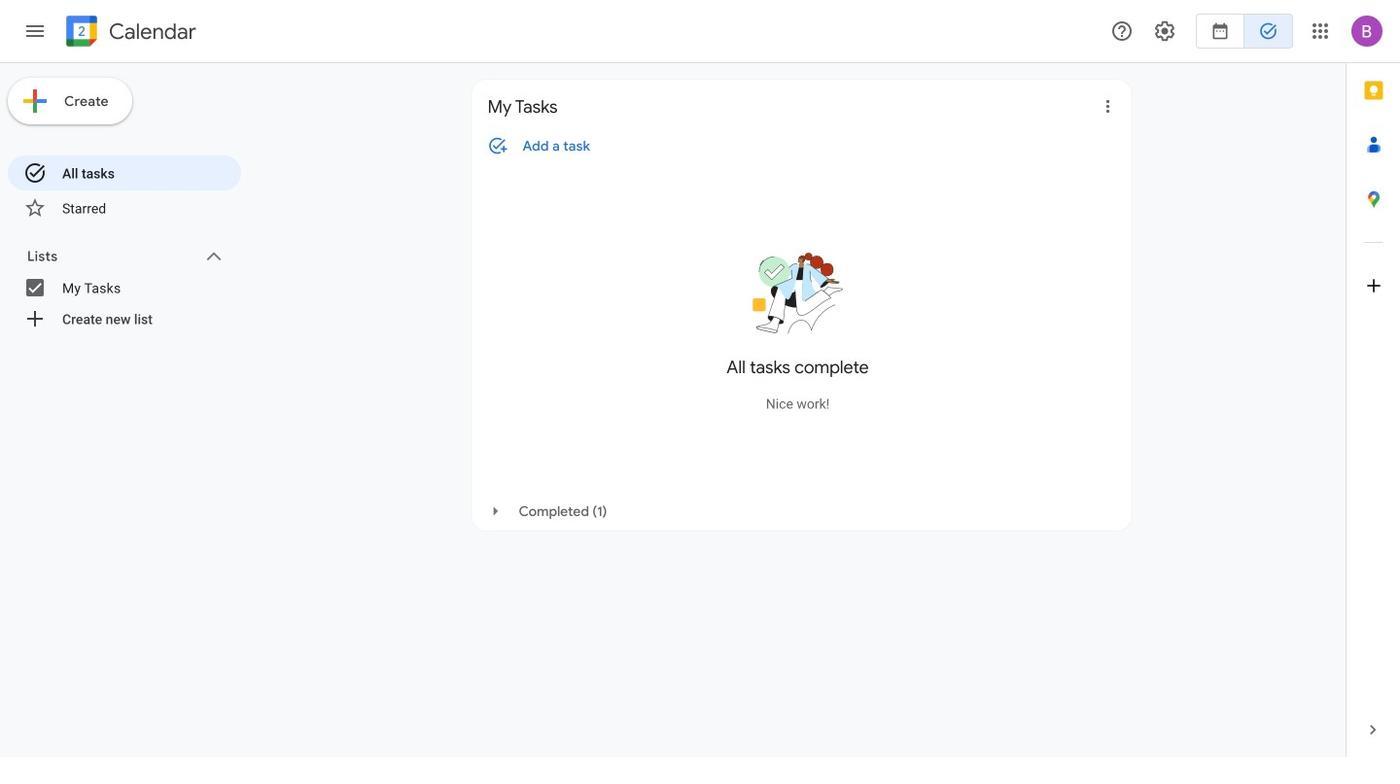 Task type: locate. For each thing, give the bounding box(es) containing it.
tab list
[[1347, 63, 1400, 703]]

tasks sidebar image
[[23, 19, 47, 43]]

support menu image
[[1111, 19, 1134, 43]]

heading inside calendar element
[[105, 20, 196, 43]]

heading
[[105, 20, 196, 43]]

calendar element
[[62, 12, 196, 54]]



Task type: describe. For each thing, give the bounding box(es) containing it.
settings menu image
[[1153, 19, 1177, 43]]



Task type: vqa. For each thing, say whether or not it's contained in the screenshot.
tab list at the right of page
yes



